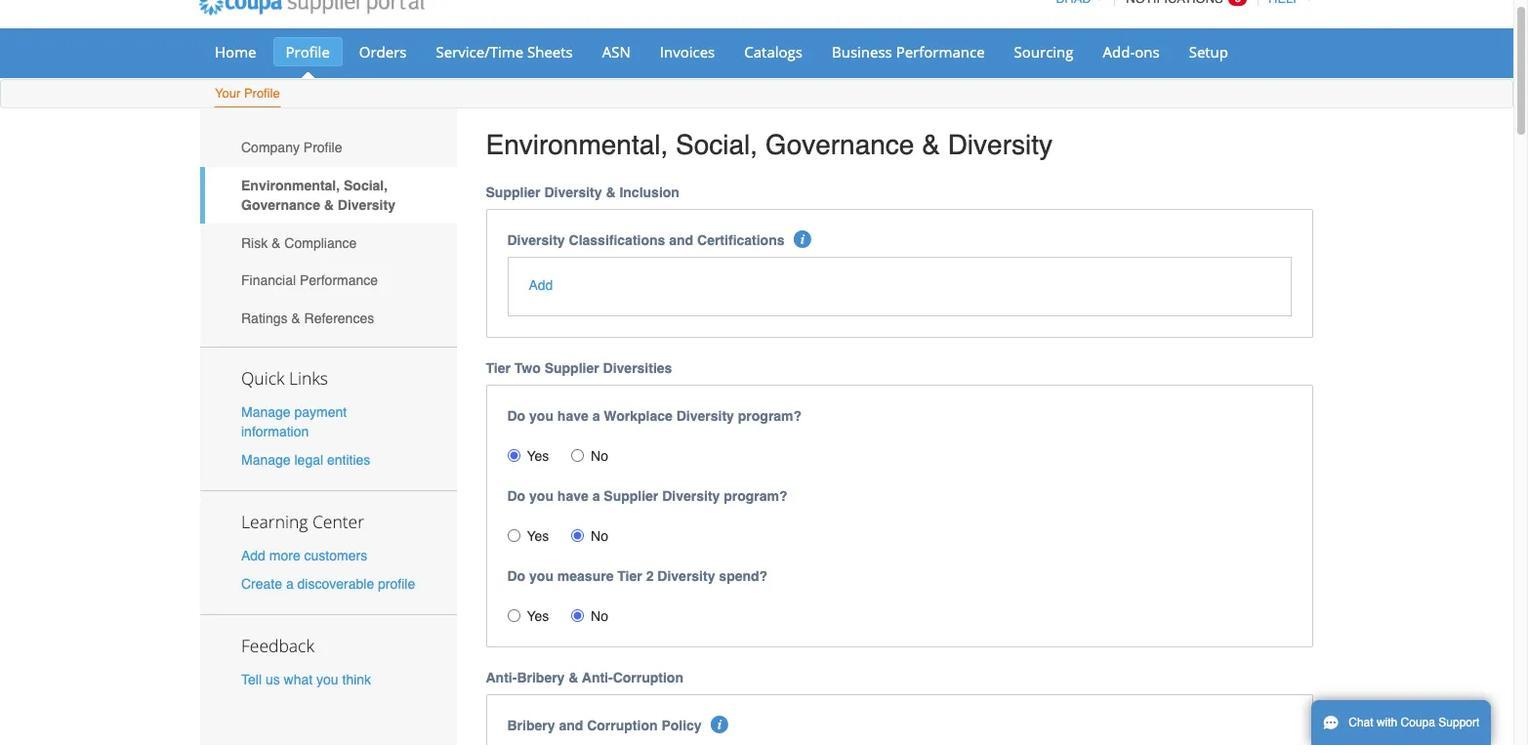 Task type: describe. For each thing, give the bounding box(es) containing it.
supplier diversity & inclusion
[[486, 184, 680, 200]]

policy
[[661, 718, 702, 734]]

2 vertical spatial supplier
[[604, 488, 658, 504]]

you for do you measure tier 2 diversity spend?
[[529, 569, 554, 584]]

two
[[514, 361, 541, 376]]

asn link
[[590, 37, 643, 66]]

asn
[[602, 42, 631, 62]]

0 vertical spatial profile
[[286, 42, 330, 62]]

chat
[[1349, 716, 1374, 729]]

catalogs link
[[732, 37, 815, 66]]

profile
[[378, 576, 415, 592]]

program? for do you have a workplace diversity program?
[[738, 408, 802, 424]]

add-ons
[[1103, 42, 1160, 62]]

information
[[241, 423, 309, 439]]

manage for manage payment information
[[241, 404, 291, 420]]

manage payment information
[[241, 404, 347, 439]]

us
[[266, 672, 280, 688]]

no for workplace
[[591, 448, 608, 464]]

with
[[1377, 716, 1398, 729]]

you for do you have a supplier diversity program?
[[529, 488, 554, 504]]

1 vertical spatial environmental, social, governance & diversity
[[241, 178, 395, 213]]

spend?
[[719, 569, 768, 584]]

certifications
[[697, 232, 785, 248]]

& left "inclusion"
[[606, 184, 616, 200]]

yes for do you have a supplier diversity program?
[[527, 529, 549, 544]]

risk
[[241, 235, 268, 251]]

legal
[[294, 452, 323, 468]]

ratings & references
[[241, 310, 374, 326]]

chat with coupa support button
[[1311, 700, 1491, 745]]

add more customers
[[241, 548, 367, 563]]

service/time sheets link
[[423, 37, 586, 66]]

entities
[[327, 452, 370, 468]]

learning
[[241, 510, 308, 533]]

1 anti- from the left
[[486, 670, 517, 686]]

home link
[[202, 37, 269, 66]]

1 horizontal spatial environmental,
[[486, 129, 668, 160]]

think
[[342, 672, 371, 688]]

1 horizontal spatial tier
[[617, 569, 642, 584]]

home
[[215, 42, 256, 62]]

yes for do you measure tier 2 diversity spend?
[[527, 609, 549, 624]]

measure
[[557, 569, 614, 584]]

add-ons link
[[1090, 37, 1172, 66]]

yes for do you have a workplace diversity program?
[[527, 448, 549, 464]]

bribery and corruption policy
[[507, 718, 702, 734]]

invoices link
[[647, 37, 728, 66]]

add more customers link
[[241, 548, 367, 563]]

feedback
[[241, 634, 314, 657]]

what
[[284, 672, 313, 688]]

your profile link
[[214, 82, 281, 107]]

governance inside environmental, social, governance & diversity
[[241, 197, 320, 213]]

your profile
[[215, 86, 280, 101]]

tell us what you think button
[[241, 670, 371, 690]]

company profile
[[241, 140, 342, 156]]

1 horizontal spatial supplier
[[545, 361, 599, 376]]

chat with coupa support
[[1349, 716, 1480, 729]]

customers
[[304, 548, 367, 563]]

diversity classifications and certifications
[[507, 232, 785, 248]]

quick
[[241, 366, 285, 389]]

support
[[1439, 716, 1480, 729]]

a for workplace
[[592, 408, 600, 424]]

do you have a supplier diversity program?
[[507, 488, 788, 504]]

inclusion
[[620, 184, 680, 200]]

manage legal entities
[[241, 452, 370, 468]]

do for do you measure tier 2 diversity spend?
[[507, 569, 526, 584]]

0 horizontal spatial supplier
[[486, 184, 541, 200]]

quick links
[[241, 366, 328, 389]]

profile link
[[273, 37, 343, 66]]

diversities
[[603, 361, 672, 376]]

setup link
[[1176, 37, 1241, 66]]

workplace
[[604, 408, 673, 424]]

sourcing
[[1014, 42, 1074, 62]]

ratings & references link
[[200, 299, 457, 337]]

business performance link
[[819, 37, 998, 66]]

sheets
[[527, 42, 573, 62]]

environmental, social, governance & diversity link
[[200, 167, 457, 224]]

center
[[312, 510, 364, 533]]

1 vertical spatial and
[[559, 718, 583, 734]]

1 vertical spatial corruption
[[587, 718, 658, 734]]

do you have a workplace diversity program?
[[507, 408, 802, 424]]

payment
[[294, 404, 347, 420]]



Task type: locate. For each thing, give the bounding box(es) containing it.
performance right business
[[896, 42, 985, 62]]

financial
[[241, 273, 296, 288]]

1 horizontal spatial environmental, social, governance & diversity
[[486, 129, 1053, 160]]

performance for business performance
[[896, 42, 985, 62]]

and down "inclusion"
[[669, 232, 693, 248]]

1 vertical spatial tier
[[617, 569, 642, 584]]

tell us what you think
[[241, 672, 371, 688]]

bribery down anti-bribery & anti-corruption
[[507, 718, 555, 734]]

company
[[241, 140, 300, 156]]

ratings
[[241, 310, 288, 326]]

0 vertical spatial and
[[669, 232, 693, 248]]

2
[[646, 569, 654, 584]]

1 have from the top
[[557, 408, 589, 424]]

1 horizontal spatial governance
[[765, 129, 914, 160]]

0 vertical spatial program?
[[738, 408, 802, 424]]

& right the ratings
[[291, 310, 300, 326]]

ons
[[1135, 42, 1160, 62]]

None radio
[[507, 530, 520, 542], [571, 610, 584, 622], [507, 530, 520, 542], [571, 610, 584, 622]]

corruption up policy
[[613, 670, 684, 686]]

program? for do you have a supplier diversity program?
[[724, 488, 788, 504]]

social, down company profile link at top
[[344, 178, 388, 193]]

a
[[592, 408, 600, 424], [592, 488, 600, 504], [286, 576, 294, 592]]

2 have from the top
[[557, 488, 589, 504]]

2 horizontal spatial supplier
[[604, 488, 658, 504]]

1 vertical spatial program?
[[724, 488, 788, 504]]

2 vertical spatial do
[[507, 569, 526, 584]]

2 anti- from the left
[[582, 670, 613, 686]]

2 manage from the top
[[241, 452, 291, 468]]

None radio
[[507, 449, 520, 462], [571, 449, 584, 462], [571, 530, 584, 542], [507, 610, 520, 622], [507, 449, 520, 462], [571, 449, 584, 462], [571, 530, 584, 542], [507, 610, 520, 622]]

3 do from the top
[[507, 569, 526, 584]]

corruption
[[613, 670, 684, 686], [587, 718, 658, 734]]

a up measure
[[592, 488, 600, 504]]

2 no from the top
[[591, 529, 608, 544]]

financial performance link
[[200, 262, 457, 299]]

setup
[[1189, 42, 1228, 62]]

no for 2
[[591, 609, 608, 624]]

2 vertical spatial profile
[[303, 140, 342, 156]]

0 vertical spatial performance
[[896, 42, 985, 62]]

add button
[[529, 276, 553, 295]]

company profile link
[[200, 129, 457, 167]]

&
[[922, 129, 940, 160], [606, 184, 616, 200], [324, 197, 334, 213], [272, 235, 281, 251], [291, 310, 300, 326], [569, 670, 578, 686]]

service/time
[[436, 42, 524, 62]]

governance
[[765, 129, 914, 160], [241, 197, 320, 213]]

have up measure
[[557, 488, 589, 504]]

0 vertical spatial environmental, social, governance & diversity
[[486, 129, 1053, 160]]

0 horizontal spatial tier
[[486, 361, 511, 376]]

have down tier two supplier diversities
[[557, 408, 589, 424]]

1 vertical spatial governance
[[241, 197, 320, 213]]

0 horizontal spatial anti-
[[486, 670, 517, 686]]

1 vertical spatial bribery
[[507, 718, 555, 734]]

performance inside "link"
[[300, 273, 378, 288]]

discoverable
[[297, 576, 374, 592]]

& up risk & compliance link
[[324, 197, 334, 213]]

1 vertical spatial supplier
[[545, 361, 599, 376]]

0 horizontal spatial social,
[[344, 178, 388, 193]]

add for add
[[529, 278, 553, 293]]

supplier up do you measure tier 2 diversity spend?
[[604, 488, 658, 504]]

0 horizontal spatial additional information image
[[711, 716, 728, 734]]

1 vertical spatial yes
[[527, 529, 549, 544]]

you for do you have a workplace diversity program?
[[529, 408, 554, 424]]

1 horizontal spatial add
[[529, 278, 553, 293]]

0 horizontal spatial governance
[[241, 197, 320, 213]]

profile for your profile
[[244, 86, 280, 101]]

bribery up bribery and corruption policy
[[517, 670, 565, 686]]

1 vertical spatial profile
[[244, 86, 280, 101]]

1 vertical spatial additional information image
[[711, 716, 728, 734]]

environmental,
[[486, 129, 668, 160], [241, 178, 340, 193]]

business performance
[[832, 42, 985, 62]]

manage inside manage payment information
[[241, 404, 291, 420]]

navigation
[[1047, 0, 1313, 18]]

learning center
[[241, 510, 364, 533]]

0 vertical spatial yes
[[527, 448, 549, 464]]

tier two supplier diversities
[[486, 361, 672, 376]]

no for supplier
[[591, 529, 608, 544]]

3 no from the top
[[591, 609, 608, 624]]

2 vertical spatial no
[[591, 609, 608, 624]]

& up bribery and corruption policy
[[569, 670, 578, 686]]

invoices
[[660, 42, 715, 62]]

social, up "inclusion"
[[676, 129, 758, 160]]

orders link
[[346, 37, 419, 66]]

1 vertical spatial manage
[[241, 452, 291, 468]]

manage
[[241, 404, 291, 420], [241, 452, 291, 468]]

1 vertical spatial add
[[241, 548, 266, 563]]

2 yes from the top
[[527, 529, 549, 544]]

do for do you have a supplier diversity program?
[[507, 488, 526, 504]]

1 horizontal spatial anti-
[[582, 670, 613, 686]]

manage down information
[[241, 452, 291, 468]]

0 vertical spatial tier
[[486, 361, 511, 376]]

add up the two
[[529, 278, 553, 293]]

classifications
[[569, 232, 665, 248]]

a left "workplace"
[[592, 408, 600, 424]]

profile right your
[[244, 86, 280, 101]]

0 vertical spatial have
[[557, 408, 589, 424]]

0 vertical spatial governance
[[765, 129, 914, 160]]

0 vertical spatial a
[[592, 408, 600, 424]]

performance up references
[[300, 273, 378, 288]]

risk & compliance
[[241, 235, 357, 251]]

your
[[215, 86, 240, 101]]

a right create
[[286, 576, 294, 592]]

additional information image right policy
[[711, 716, 728, 734]]

governance up "risk & compliance"
[[241, 197, 320, 213]]

1 vertical spatial have
[[557, 488, 589, 504]]

financial performance
[[241, 273, 378, 288]]

you inside button
[[316, 672, 338, 688]]

tell
[[241, 672, 262, 688]]

service/time sheets
[[436, 42, 573, 62]]

supplier up add button on the top
[[486, 184, 541, 200]]

0 vertical spatial bribery
[[517, 670, 565, 686]]

orders
[[359, 42, 407, 62]]

and
[[669, 232, 693, 248], [559, 718, 583, 734]]

social,
[[676, 129, 758, 160], [344, 178, 388, 193]]

corruption left policy
[[587, 718, 658, 734]]

no down measure
[[591, 609, 608, 624]]

additional information image for policy
[[711, 716, 728, 734]]

no down "workplace"
[[591, 448, 608, 464]]

references
[[304, 310, 374, 326]]

0 horizontal spatial environmental,
[[241, 178, 340, 193]]

1 do from the top
[[507, 408, 526, 424]]

and down anti-bribery & anti-corruption
[[559, 718, 583, 734]]

environmental, social, governance & diversity down 'catalogs'
[[486, 129, 1053, 160]]

additional information image
[[794, 230, 811, 248], [711, 716, 728, 734]]

0 horizontal spatial performance
[[300, 273, 378, 288]]

have for supplier
[[557, 488, 589, 504]]

additional information image for certifications
[[794, 230, 811, 248]]

add-
[[1103, 42, 1135, 62]]

1 vertical spatial environmental,
[[241, 178, 340, 193]]

1 manage from the top
[[241, 404, 291, 420]]

tier left the two
[[486, 361, 511, 376]]

do for do you have a workplace diversity program?
[[507, 408, 526, 424]]

1 vertical spatial performance
[[300, 273, 378, 288]]

manage legal entities link
[[241, 452, 370, 468]]

no up measure
[[591, 529, 608, 544]]

performance for financial performance
[[300, 273, 378, 288]]

1 vertical spatial no
[[591, 529, 608, 544]]

profile for company profile
[[303, 140, 342, 156]]

anti-
[[486, 670, 517, 686], [582, 670, 613, 686]]

1 horizontal spatial and
[[669, 232, 693, 248]]

0 vertical spatial additional information image
[[794, 230, 811, 248]]

manage up information
[[241, 404, 291, 420]]

coupa
[[1401, 716, 1435, 729]]

create
[[241, 576, 282, 592]]

additional information image right certifications
[[794, 230, 811, 248]]

business
[[832, 42, 892, 62]]

manage payment information link
[[241, 404, 347, 439]]

0 vertical spatial do
[[507, 408, 526, 424]]

performance
[[896, 42, 985, 62], [300, 273, 378, 288]]

0 vertical spatial corruption
[[613, 670, 684, 686]]

diversity
[[948, 129, 1053, 160], [544, 184, 602, 200], [338, 197, 395, 213], [507, 232, 565, 248], [676, 408, 734, 424], [662, 488, 720, 504], [657, 569, 715, 584]]

environmental, social, governance & diversity up compliance
[[241, 178, 395, 213]]

2 vertical spatial yes
[[527, 609, 549, 624]]

0 vertical spatial no
[[591, 448, 608, 464]]

0 vertical spatial add
[[529, 278, 553, 293]]

create a discoverable profile link
[[241, 576, 415, 592]]

0 horizontal spatial environmental, social, governance & diversity
[[241, 178, 395, 213]]

coupa supplier portal image
[[186, 0, 437, 28]]

0 horizontal spatial and
[[559, 718, 583, 734]]

& down "business performance"
[[922, 129, 940, 160]]

2 vertical spatial a
[[286, 576, 294, 592]]

1 yes from the top
[[527, 448, 549, 464]]

0 vertical spatial supplier
[[486, 184, 541, 200]]

add for add more customers
[[241, 548, 266, 563]]

have for workplace
[[557, 408, 589, 424]]

3 yes from the top
[[527, 609, 549, 624]]

sourcing link
[[1001, 37, 1086, 66]]

tier left 2 in the left bottom of the page
[[617, 569, 642, 584]]

anti-bribery & anti-corruption
[[486, 670, 684, 686]]

0 vertical spatial manage
[[241, 404, 291, 420]]

a for supplier
[[592, 488, 600, 504]]

you
[[529, 408, 554, 424], [529, 488, 554, 504], [529, 569, 554, 584], [316, 672, 338, 688]]

1 no from the top
[[591, 448, 608, 464]]

0 horizontal spatial add
[[241, 548, 266, 563]]

catalogs
[[744, 42, 803, 62]]

2 do from the top
[[507, 488, 526, 504]]

add up create
[[241, 548, 266, 563]]

1 horizontal spatial performance
[[896, 42, 985, 62]]

manage for manage legal entities
[[241, 452, 291, 468]]

1 horizontal spatial additional information image
[[794, 230, 811, 248]]

yes
[[527, 448, 549, 464], [527, 529, 549, 544], [527, 609, 549, 624]]

compliance
[[284, 235, 357, 251]]

links
[[289, 366, 328, 389]]

bribery
[[517, 670, 565, 686], [507, 718, 555, 734]]

1 horizontal spatial social,
[[676, 129, 758, 160]]

0 vertical spatial social,
[[676, 129, 758, 160]]

environmental, down the company profile
[[241, 178, 340, 193]]

tier
[[486, 361, 511, 376], [617, 569, 642, 584]]

profile up environmental, social, governance & diversity link
[[303, 140, 342, 156]]

supplier
[[486, 184, 541, 200], [545, 361, 599, 376], [604, 488, 658, 504]]

profile down coupa supplier portal image
[[286, 42, 330, 62]]

& right risk
[[272, 235, 281, 251]]

environmental, social, governance & diversity
[[486, 129, 1053, 160], [241, 178, 395, 213]]

more
[[269, 548, 300, 563]]

1 vertical spatial social,
[[344, 178, 388, 193]]

0 vertical spatial environmental,
[[486, 129, 668, 160]]

do you measure tier 2 diversity spend?
[[507, 569, 768, 584]]

1 vertical spatial do
[[507, 488, 526, 504]]

governance down business
[[765, 129, 914, 160]]

supplier right the two
[[545, 361, 599, 376]]

risk & compliance link
[[200, 224, 457, 262]]

program?
[[738, 408, 802, 424], [724, 488, 788, 504]]

create a discoverable profile
[[241, 576, 415, 592]]

1 vertical spatial a
[[592, 488, 600, 504]]

environmental, up supplier diversity & inclusion
[[486, 129, 668, 160]]



Task type: vqa. For each thing, say whether or not it's contained in the screenshot.
'MANAGE' for Manage payment information
yes



